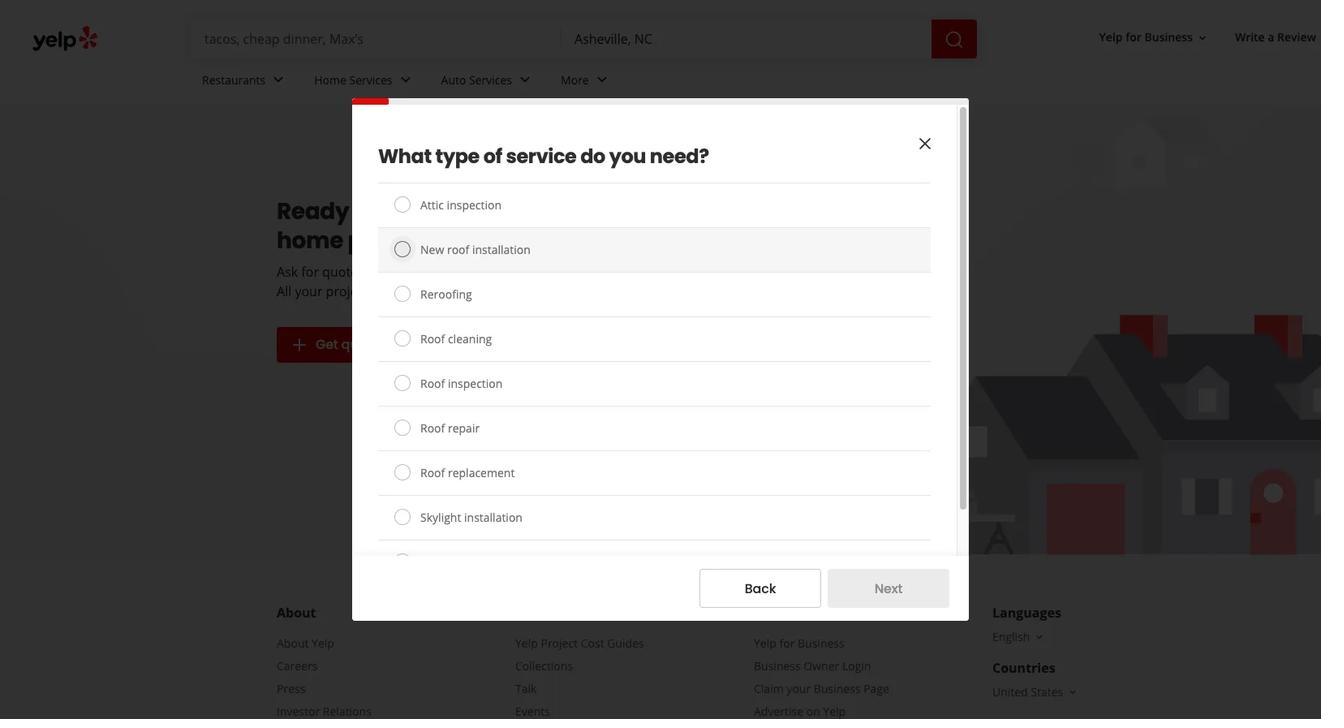 Task type: describe. For each thing, give the bounding box(es) containing it.
home
[[277, 225, 343, 257]]

owner
[[804, 658, 840, 674]]

business categories element
[[189, 58, 1322, 106]]

roof repair
[[421, 421, 480, 436]]

project?
[[348, 225, 441, 257]]

inspection for roof inspection
[[448, 376, 503, 391]]

quotes
[[341, 335, 386, 354]]

skylight installation
[[421, 510, 523, 525]]

business down 'owner'
[[814, 681, 861, 697]]

16 chevron down v2 image
[[1197, 31, 1210, 44]]

new roof installation
[[421, 242, 531, 257]]

what type of service do you need? tab panel
[[378, 131, 931, 585]]

about yelp careers press
[[277, 636, 334, 697]]

attic
[[421, 197, 444, 213]]

progress progress bar
[[352, 98, 969, 105]]

talk
[[515, 681, 537, 697]]

ready to manage your next home project? ask for quotes. get responses. all your project details are here.
[[277, 196, 591, 300]]

cleaning
[[448, 331, 492, 347]]

business up claim
[[754, 658, 801, 674]]

inspection for attic inspection
[[447, 197, 502, 213]]

yelp project cost guides collections talk
[[515, 636, 644, 697]]

yelp for business business owner login claim your business page
[[754, 636, 890, 697]]

0 horizontal spatial yelp for business
[[754, 604, 865, 622]]

are
[[415, 283, 435, 300]]

write
[[1235, 30, 1265, 45]]

auto
[[441, 72, 466, 87]]

press
[[277, 681, 306, 697]]

roof inspection
[[421, 376, 503, 391]]

roof for roof replacement
[[421, 465, 445, 481]]

manage
[[381, 196, 479, 227]]

all
[[277, 283, 292, 300]]

24 chevron down v2 image
[[592, 70, 612, 90]]

24 chevron down v2 image for home services
[[396, 70, 415, 90]]

claim your business page link
[[754, 681, 890, 697]]

languages
[[993, 604, 1062, 622]]

here.
[[438, 283, 470, 300]]

need?
[[650, 143, 709, 170]]

more
[[561, 72, 589, 87]]

press link
[[277, 681, 306, 697]]

repair for roof repair
[[448, 421, 480, 436]]

auto services link
[[428, 58, 548, 106]]

project
[[541, 636, 578, 651]]

what type of service do you need? dialog
[[0, 0, 1322, 719]]

next
[[875, 579, 903, 598]]

ask
[[277, 263, 298, 281]]

yelp inside yelp project cost guides collections talk
[[515, 636, 538, 651]]

careers
[[277, 658, 318, 674]]

careers link
[[277, 658, 318, 674]]

business owner login link
[[754, 658, 871, 674]]

for inside the yelp for business business owner login claim your business page
[[780, 636, 795, 651]]

get quotes button
[[277, 327, 399, 363]]

write a review
[[1235, 30, 1317, 45]]

talk link
[[515, 681, 537, 697]]

discover
[[515, 604, 571, 622]]

quotes.
[[322, 263, 368, 281]]

0 horizontal spatial your
[[295, 283, 323, 300]]

project
[[326, 283, 368, 300]]

roof replacement
[[421, 465, 515, 481]]

page
[[864, 681, 890, 697]]

what
[[378, 143, 432, 170]]

roof
[[447, 242, 469, 257]]

1 horizontal spatial your
[[484, 196, 536, 227]]

skylight for skylight installation
[[421, 510, 461, 525]]

business up yelp for business link
[[808, 604, 865, 622]]

24 add v2 image
[[290, 335, 309, 355]]

roof for roof cleaning
[[421, 331, 445, 347]]

new
[[421, 242, 444, 257]]

do
[[581, 143, 606, 170]]

user actions element
[[1087, 23, 1322, 55]]

repair for skylight repair
[[464, 554, 496, 570]]

next button
[[828, 569, 950, 608]]

services for auto services
[[469, 72, 512, 87]]

24 chevron down v2 image for restaurants
[[269, 70, 288, 90]]

for up yelp for business link
[[785, 604, 804, 622]]

claim
[[754, 681, 784, 697]]



Task type: locate. For each thing, give the bounding box(es) containing it.
0 vertical spatial about
[[277, 604, 316, 622]]

next
[[541, 196, 591, 227]]

get quotes
[[316, 335, 386, 354]]

about yelp link
[[277, 636, 334, 651]]

3 24 chevron down v2 image from the left
[[516, 70, 535, 90]]

you
[[609, 143, 646, 170]]

2 24 chevron down v2 image from the left
[[396, 70, 415, 90]]

24 chevron down v2 image left auto
[[396, 70, 415, 90]]

your up new roof installation
[[484, 196, 536, 227]]

countries
[[993, 659, 1056, 677]]

about inside the about yelp careers press
[[277, 636, 309, 651]]

close image
[[916, 134, 935, 153]]

1 vertical spatial skylight
[[421, 554, 461, 570]]

2 horizontal spatial 24 chevron down v2 image
[[516, 70, 535, 90]]

services right auto
[[469, 72, 512, 87]]

repair
[[448, 421, 480, 436], [464, 554, 496, 570]]

get inside button
[[316, 335, 338, 354]]

1 vertical spatial yelp for business
[[754, 604, 865, 622]]

None search field
[[192, 19, 981, 58]]

about for about
[[277, 604, 316, 622]]

repair down skylight installation
[[464, 554, 496, 570]]

your down business owner login link
[[787, 681, 811, 697]]

skylight
[[421, 510, 461, 525], [421, 554, 461, 570]]

details
[[372, 283, 412, 300]]

4 roof from the top
[[421, 465, 445, 481]]

for
[[1126, 30, 1142, 45], [301, 263, 319, 281], [785, 604, 804, 622], [780, 636, 795, 651]]

2 vertical spatial your
[[787, 681, 811, 697]]

yelp inside button
[[1100, 30, 1123, 45]]

restaurants
[[202, 72, 266, 87]]

skylight up skylight repair
[[421, 510, 461, 525]]

0 horizontal spatial 24 chevron down v2 image
[[269, 70, 288, 90]]

collections link
[[515, 658, 573, 674]]

yelp for business inside button
[[1100, 30, 1193, 45]]

1 vertical spatial your
[[295, 283, 323, 300]]

1 horizontal spatial 24 chevron down v2 image
[[396, 70, 415, 90]]

your
[[484, 196, 536, 227], [295, 283, 323, 300], [787, 681, 811, 697]]

0 vertical spatial get
[[371, 263, 392, 281]]

1 vertical spatial get
[[316, 335, 338, 354]]

24 chevron down v2 image inside restaurants link
[[269, 70, 288, 90]]

1 services from the left
[[350, 72, 393, 87]]

get inside ready to manage your next home project? ask for quotes. get responses. all your project details are here.
[[371, 263, 392, 281]]

business left 16 chevron down v2 icon
[[1145, 30, 1193, 45]]

login
[[843, 658, 871, 674]]

replacement
[[448, 465, 515, 481]]

for inside ready to manage your next home project? ask for quotes. get responses. all your project details are here.
[[301, 263, 319, 281]]

for up business owner login link
[[780, 636, 795, 651]]

1 vertical spatial about
[[277, 636, 309, 651]]

reroofing
[[421, 287, 472, 302]]

3 roof from the top
[[421, 421, 445, 436]]

auto services
[[441, 72, 512, 87]]

0 horizontal spatial services
[[350, 72, 393, 87]]

1 horizontal spatial yelp for business
[[1100, 30, 1193, 45]]

roof for roof repair
[[421, 421, 445, 436]]

roof down roof inspection
[[421, 421, 445, 436]]

installation
[[472, 242, 531, 257], [464, 510, 523, 525]]

about for about yelp careers press
[[277, 636, 309, 651]]

to
[[354, 196, 377, 227]]

roof
[[421, 331, 445, 347], [421, 376, 445, 391], [421, 421, 445, 436], [421, 465, 445, 481]]

2 about from the top
[[277, 636, 309, 651]]

1 24 chevron down v2 image from the left
[[269, 70, 288, 90]]

services right home
[[350, 72, 393, 87]]

for left 16 chevron down v2 icon
[[1126, 30, 1142, 45]]

your right all
[[295, 283, 323, 300]]

24 chevron down v2 image right restaurants
[[269, 70, 288, 90]]

yelp for business button
[[1093, 23, 1216, 52]]

roof cleaning
[[421, 331, 492, 347]]

0 vertical spatial inspection
[[447, 197, 502, 213]]

about
[[277, 604, 316, 622], [277, 636, 309, 651]]

1 vertical spatial installation
[[464, 510, 523, 525]]

installation right roof
[[472, 242, 531, 257]]

business up 'owner'
[[798, 636, 845, 651]]

2 skylight from the top
[[421, 554, 461, 570]]

0 vertical spatial yelp for business
[[1100, 30, 1193, 45]]

24 chevron down v2 image for auto services
[[516, 70, 535, 90]]

get up details
[[371, 263, 392, 281]]

back
[[745, 579, 776, 598]]

2 services from the left
[[469, 72, 512, 87]]

for inside button
[[1126, 30, 1142, 45]]

write a review link
[[1229, 23, 1322, 52]]

yelp for business left 16 chevron down v2 icon
[[1100, 30, 1193, 45]]

yelp inside the yelp for business business owner login claim your business page
[[754, 636, 777, 651]]

24 chevron down v2 image right auto services at the left of page
[[516, 70, 535, 90]]

0 vertical spatial repair
[[448, 421, 480, 436]]

repair down roof inspection
[[448, 421, 480, 436]]

home
[[314, 72, 347, 87]]

1 vertical spatial repair
[[464, 554, 496, 570]]

review
[[1278, 30, 1317, 45]]

roof left the cleaning
[[421, 331, 445, 347]]

1 vertical spatial inspection
[[448, 376, 503, 391]]

2 horizontal spatial your
[[787, 681, 811, 697]]

24 chevron down v2 image inside auto services link
[[516, 70, 535, 90]]

yelp for business up yelp for business link
[[754, 604, 865, 622]]

guides
[[607, 636, 644, 651]]

skylight for skylight repair
[[421, 554, 461, 570]]

restaurants link
[[189, 58, 301, 106]]

inspection
[[447, 197, 502, 213], [448, 376, 503, 391]]

0 vertical spatial skylight
[[421, 510, 461, 525]]

business
[[1145, 30, 1193, 45], [808, 604, 865, 622], [798, 636, 845, 651], [754, 658, 801, 674], [814, 681, 861, 697]]

yelp for business link
[[754, 636, 845, 651]]

inspection down the cleaning
[[448, 376, 503, 391]]

0 vertical spatial your
[[484, 196, 536, 227]]

back button
[[700, 569, 822, 608]]

24 chevron down v2 image
[[269, 70, 288, 90], [396, 70, 415, 90], [516, 70, 535, 90]]

24 chevron down v2 image inside home services link
[[396, 70, 415, 90]]

cost
[[581, 636, 604, 651]]

installation down 'replacement' at bottom left
[[464, 510, 523, 525]]

type
[[436, 143, 480, 170]]

of
[[484, 143, 502, 170]]

ready
[[277, 196, 349, 227]]

a
[[1268, 30, 1275, 45]]

about up about yelp link
[[277, 604, 316, 622]]

yelp project cost guides link
[[515, 636, 644, 651]]

1 skylight from the top
[[421, 510, 461, 525]]

yelp
[[1100, 30, 1123, 45], [754, 604, 782, 622], [312, 636, 334, 651], [515, 636, 538, 651], [754, 636, 777, 651]]

home services link
[[301, 58, 428, 106]]

more link
[[548, 58, 625, 106]]

roof for roof inspection
[[421, 376, 445, 391]]

0 horizontal spatial get
[[316, 335, 338, 354]]

collections
[[515, 658, 573, 674]]

attic inspection
[[421, 197, 502, 213]]

home services
[[314, 72, 393, 87]]

services for home services
[[350, 72, 393, 87]]

yelp inside the about yelp careers press
[[312, 636, 334, 651]]

1 roof from the top
[[421, 331, 445, 347]]

1 horizontal spatial services
[[469, 72, 512, 87]]

roof up roof repair
[[421, 376, 445, 391]]

responses.
[[396, 263, 461, 281]]

service
[[506, 143, 577, 170]]

get
[[371, 263, 392, 281], [316, 335, 338, 354]]

inspection right attic
[[447, 197, 502, 213]]

1 horizontal spatial get
[[371, 263, 392, 281]]

business inside button
[[1145, 30, 1193, 45]]

yelp for business
[[1100, 30, 1193, 45], [754, 604, 865, 622]]

for right ask
[[301, 263, 319, 281]]

2 roof from the top
[[421, 376, 445, 391]]

get right 24 add v2 icon
[[316, 335, 338, 354]]

skylight repair
[[421, 554, 496, 570]]

roof down roof repair
[[421, 465, 445, 481]]

0 vertical spatial installation
[[472, 242, 531, 257]]

your inside the yelp for business business owner login claim your business page
[[787, 681, 811, 697]]

search image
[[945, 30, 964, 49]]

about up careers link
[[277, 636, 309, 651]]

skylight down skylight installation
[[421, 554, 461, 570]]

what type of service do you need?
[[378, 143, 709, 170]]

services
[[350, 72, 393, 87], [469, 72, 512, 87]]

1 about from the top
[[277, 604, 316, 622]]



Task type: vqa. For each thing, say whether or not it's contained in the screenshot.
24 photos v2 on the bottom of page
no



